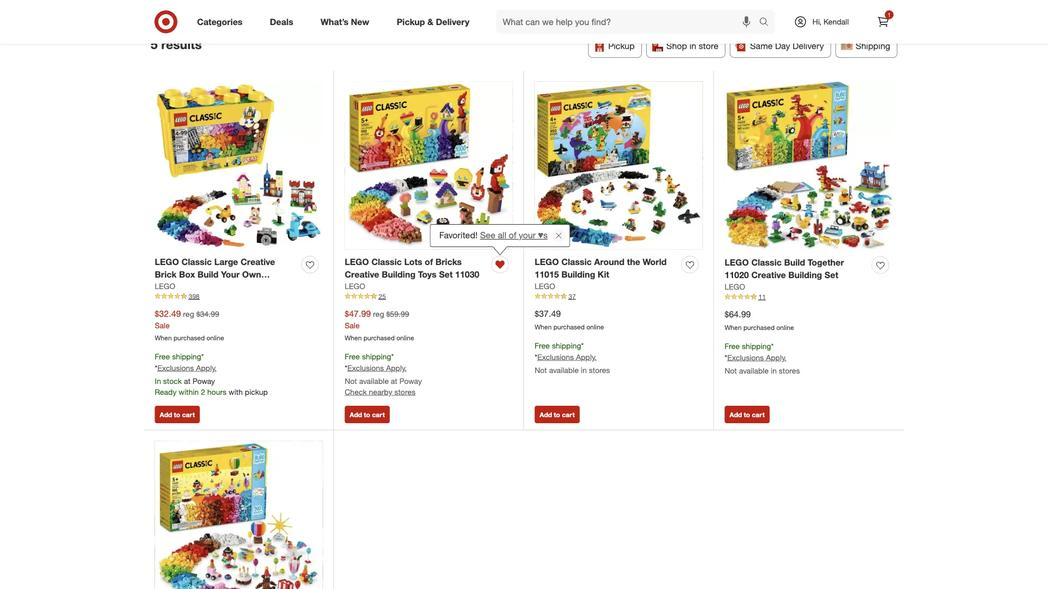 Task type: vqa. For each thing, say whether or not it's contained in the screenshot.
$34.99
yes



Task type: locate. For each thing, give the bounding box(es) containing it.
online inside $47.99 reg $59.99 sale when purchased online
[[397, 334, 414, 342]]

0 horizontal spatial sale
[[155, 321, 170, 331]]

1 sale from the left
[[155, 321, 170, 331]]

shop
[[667, 40, 688, 51]]

build inside lego classic build together 11020 creative building set
[[785, 258, 806, 268]]

1 horizontal spatial set
[[825, 270, 839, 281]]

shipping inside free shipping * * exclusions apply. in stock at  poway ready within 2 hours with pickup
[[172, 352, 201, 362]]

apply. for set
[[766, 353, 787, 363]]

0 horizontal spatial stores
[[395, 387, 416, 397]]

1 horizontal spatial reg
[[373, 310, 384, 319]]

online inside $64.99 when purchased online
[[777, 324, 795, 332]]

lego link for lego classic lots of bricks creative building toys set 11030
[[345, 281, 365, 292]]

2 horizontal spatial available
[[740, 366, 769, 376]]

* down $64.99 when purchased online
[[772, 342, 774, 351]]

within
[[179, 387, 199, 397]]

0 vertical spatial build
[[785, 258, 806, 268]]

add for lego classic lots of bricks creative building toys set 11030
[[350, 411, 362, 419]]

1 horizontal spatial delivery
[[793, 40, 825, 51]]

classic left lots
[[372, 257, 402, 268]]

free shipping * * exclusions apply. not available in stores
[[535, 341, 610, 375], [725, 342, 800, 376]]

4 add to cart button from the left
[[725, 406, 770, 424]]

classic for lots
[[372, 257, 402, 268]]

building down own
[[236, 282, 270, 293]]

when
[[535, 323, 552, 331], [725, 324, 742, 332], [155, 334, 172, 342], [345, 334, 362, 342]]

purchased inside $47.99 reg $59.99 sale when purchased online
[[364, 334, 395, 342]]

1 horizontal spatial available
[[549, 366, 579, 375]]

hours
[[207, 387, 227, 397]]

1 add to cart button from the left
[[155, 406, 200, 424]]

favorited!
[[440, 230, 478, 241]]

to for lego classic build together 11020 creative building set
[[744, 411, 751, 419]]

1 horizontal spatial in
[[690, 40, 697, 51]]

0 vertical spatial kit
[[598, 269, 610, 280]]

not inside free shipping * * exclusions apply. not available at poway check nearby stores
[[345, 377, 357, 386]]

to
[[174, 411, 180, 419], [364, 411, 370, 419], [554, 411, 560, 419], [744, 411, 751, 419]]

lego inside lego classic lots of bricks creative building toys set 11030
[[345, 257, 369, 268]]

in down $37.49 when purchased online at the right bottom
[[581, 366, 587, 375]]

to for lego classic large creative brick box build your own creative toys, kids building kit 10698
[[174, 411, 180, 419]]

building up 37
[[562, 269, 596, 280]]

$34.99
[[196, 310, 219, 319]]

add to cart button for lego classic lots of bricks creative building toys set 11030
[[345, 406, 390, 424]]

exclusions apply. link for lego classic around the world 11015 building kit
[[538, 353, 597, 362]]

apply. up nearby at the left
[[386, 363, 407, 373]]

0 horizontal spatial set
[[439, 269, 453, 280]]

1 at from the left
[[184, 377, 191, 386]]

free up check
[[345, 352, 360, 362]]

3 add from the left
[[540, 411, 552, 419]]

* up check
[[345, 363, 348, 373]]

$37.49 when purchased online
[[535, 309, 604, 331]]

exclusions inside free shipping * * exclusions apply. not available at poway check nearby stores
[[348, 363, 384, 373]]

exclusions apply. link down $37.49 when purchased online at the right bottom
[[538, 353, 597, 362]]

4 add to cart from the left
[[730, 411, 765, 419]]

1 horizontal spatial pickup
[[609, 40, 635, 51]]

0 horizontal spatial in
[[581, 366, 587, 375]]

apply. up 2
[[196, 363, 217, 373]]

1
[[888, 11, 891, 18]]

shipping down $64.99 when purchased online
[[742, 342, 772, 351]]

add to cart for lego classic build together 11020 creative building set
[[730, 411, 765, 419]]

same day delivery button
[[730, 34, 832, 58]]

2 cart from the left
[[372, 411, 385, 419]]

3 to from the left
[[554, 411, 560, 419]]

apply. inside free shipping * * exclusions apply. in stock at  poway ready within 2 hours with pickup
[[196, 363, 217, 373]]

0 horizontal spatial free shipping * * exclusions apply. not available in stores
[[535, 341, 610, 375]]

reg down 398
[[183, 310, 194, 319]]

deals link
[[261, 10, 307, 34]]

hi, kendall
[[813, 17, 849, 26]]

the
[[627, 257, 641, 268]]

1 cart from the left
[[182, 411, 195, 419]]

of for your
[[509, 230, 517, 241]]

free shipping * * exclusions apply. not available in stores down $64.99 when purchased online
[[725, 342, 800, 376]]

*
[[581, 341, 584, 351], [772, 342, 774, 351], [201, 352, 204, 362], [391, 352, 394, 362], [535, 353, 538, 362], [725, 353, 728, 363], [155, 363, 158, 373], [345, 363, 348, 373]]

bricks
[[436, 257, 462, 268]]

creative inside lego classic lots of bricks creative building toys set 11030
[[345, 269, 379, 280]]

lego link down the "brick"
[[155, 281, 175, 292]]

purchased down $64.99
[[744, 324, 775, 332]]

sale inside $32.49 reg $34.99 sale when purchased online
[[155, 321, 170, 331]]

building inside lego classic lots of bricks creative building toys set 11030
[[382, 269, 416, 280]]

free shipping * * exclusions apply. in stock at  poway ready within 2 hours with pickup
[[155, 352, 268, 397]]

1 add from the left
[[160, 411, 172, 419]]

of for bricks
[[425, 257, 433, 268]]

shipping inside free shipping * * exclusions apply. not available at poway check nearby stores
[[362, 352, 391, 362]]

your
[[221, 269, 240, 280]]

shipping for lego classic lots of bricks creative building toys set 11030
[[362, 352, 391, 362]]

exclusions down $37.49 when purchased online at the right bottom
[[538, 353, 574, 362]]

apply. inside free shipping * * exclusions apply. not available at poway check nearby stores
[[386, 363, 407, 373]]

online inside $32.49 reg $34.99 sale when purchased online
[[207, 334, 224, 342]]

creative
[[241, 257, 275, 268], [345, 269, 379, 280], [752, 270, 786, 281], [155, 282, 189, 293]]

free inside free shipping * * exclusions apply. not available at poway check nearby stores
[[345, 352, 360, 362]]

online down $34.99
[[207, 334, 224, 342]]

0 horizontal spatial pickup
[[397, 16, 425, 27]]

add to cart
[[160, 411, 195, 419], [350, 411, 385, 419], [540, 411, 575, 419], [730, 411, 765, 419]]

ready
[[155, 387, 177, 397]]

tooltip
[[430, 224, 570, 247]]

pickup for pickup & delivery
[[397, 16, 425, 27]]

see
[[480, 230, 496, 241]]

available for $64.99
[[740, 366, 769, 376]]

3 add to cart from the left
[[540, 411, 575, 419]]

lego link down '11020'
[[725, 282, 746, 293]]

to for lego classic lots of bricks creative building toys set 11030
[[364, 411, 370, 419]]

1 vertical spatial of
[[425, 257, 433, 268]]

poway up 2
[[193, 377, 215, 386]]

1 horizontal spatial stores
[[589, 366, 610, 375]]

shipping down $47.99 reg $59.99 sale when purchased online
[[362, 352, 391, 362]]

free shipping * * exclusions apply. not available in stores down $37.49 when purchased online at the right bottom
[[535, 341, 610, 375]]

online
[[587, 323, 604, 331], [777, 324, 795, 332], [207, 334, 224, 342], [397, 334, 414, 342]]

What can we help you find? suggestions appear below search field
[[497, 10, 762, 34]]

exclusions up check
[[348, 363, 384, 373]]

purchased inside $64.99 when purchased online
[[744, 324, 775, 332]]

kit inside lego classic around the world 11015 building kit
[[598, 269, 610, 280]]

of
[[509, 230, 517, 241], [425, 257, 433, 268]]

classic
[[182, 257, 212, 268], [372, 257, 402, 268], [562, 257, 592, 268], [752, 258, 782, 268]]

shipping for lego classic build together 11020 creative building set
[[742, 342, 772, 351]]

pickup & delivery link
[[388, 10, 483, 34]]

creative up the "10698"
[[155, 282, 189, 293]]

in left store on the right top
[[690, 40, 697, 51]]

lego classic around the world 11015 building kit image
[[535, 82, 703, 250], [535, 82, 703, 250]]

classic up 11
[[752, 258, 782, 268]]

building inside lego classic build together 11020 creative building set
[[789, 270, 823, 281]]

4 to from the left
[[744, 411, 751, 419]]

delivery inside pickup & delivery link
[[436, 16, 470, 27]]

not for $64.99
[[725, 366, 737, 376]]

delivery inside same day delivery button
[[793, 40, 825, 51]]

exclusions down $64.99 when purchased online
[[728, 353, 764, 363]]

1 horizontal spatial poway
[[400, 377, 422, 386]]

kit inside lego classic large creative brick box build your own creative toys, kids building kit 10698
[[272, 282, 284, 293]]

of up toys
[[425, 257, 433, 268]]

build up "toys,"
[[198, 269, 219, 280]]

lego link down 11015
[[535, 281, 556, 292]]

available down $37.49 when purchased online at the right bottom
[[549, 366, 579, 375]]

set
[[439, 269, 453, 280], [825, 270, 839, 281]]

delivery right &
[[436, 16, 470, 27]]

lego link up $47.99
[[345, 281, 365, 292]]

at up nearby at the left
[[391, 377, 398, 386]]

2 add from the left
[[350, 411, 362, 419]]

0 horizontal spatial kit
[[272, 282, 284, 293]]

* down $64.99
[[725, 353, 728, 363]]

0 horizontal spatial build
[[198, 269, 219, 280]]

build left together
[[785, 258, 806, 268]]

sale for $47.99
[[345, 321, 360, 331]]

box
[[179, 269, 195, 280]]

exclusions apply. link for lego classic large creative brick box build your own creative toys, kids building kit 10698
[[158, 363, 217, 373]]

1 reg from the left
[[183, 310, 194, 319]]

building for around
[[562, 269, 596, 280]]

3 cart from the left
[[562, 411, 575, 419]]

classic inside lego classic around the world 11015 building kit
[[562, 257, 592, 268]]

purchased down $37.49
[[554, 323, 585, 331]]

exclusions apply. link for lego classic build together 11020 creative building set
[[728, 353, 787, 363]]

0 vertical spatial delivery
[[436, 16, 470, 27]]

pickup & delivery
[[397, 16, 470, 27]]

0 horizontal spatial reg
[[183, 310, 194, 319]]

classic inside lego classic build together 11020 creative building set
[[752, 258, 782, 268]]

classic up box
[[182, 257, 212, 268]]

filter
[[175, 5, 196, 16]]

same day delivery
[[751, 40, 825, 51]]

classic inside lego classic lots of bricks creative building toys set 11030
[[372, 257, 402, 268]]

shipping up stock
[[172, 352, 201, 362]]

large
[[214, 257, 238, 268]]

available for $37.49
[[549, 366, 579, 375]]

0 horizontal spatial delivery
[[436, 16, 470, 27]]

of inside lego classic lots of bricks creative building toys set 11030
[[425, 257, 433, 268]]

cart for lego classic lots of bricks creative building toys set 11030
[[372, 411, 385, 419]]

1 vertical spatial build
[[198, 269, 219, 280]]

online down 11 link
[[777, 324, 795, 332]]

1 poway from the left
[[193, 377, 215, 386]]

free up in
[[155, 352, 170, 362]]

your
[[519, 230, 536, 241]]

when down $47.99
[[345, 334, 362, 342]]

lego classic lots of bricks creative building toys set 11030 image
[[345, 82, 513, 250], [345, 82, 513, 250]]

2 horizontal spatial in
[[771, 366, 777, 376]]

$59.99
[[387, 310, 409, 319]]

around
[[595, 257, 625, 268]]

11
[[759, 293, 766, 301]]

with
[[229, 387, 243, 397]]

sale down $47.99
[[345, 321, 360, 331]]

2 add to cart from the left
[[350, 411, 385, 419]]

kit right the 'kids'
[[272, 282, 284, 293]]

0 horizontal spatial poway
[[193, 377, 215, 386]]

in for lego classic build together 11020 creative building set
[[771, 366, 777, 376]]

1 horizontal spatial at
[[391, 377, 398, 386]]

1 horizontal spatial sale
[[345, 321, 360, 331]]

poway
[[193, 377, 215, 386], [400, 377, 422, 386]]

lego
[[155, 257, 179, 268], [345, 257, 369, 268], [535, 257, 559, 268], [725, 258, 749, 268], [155, 282, 175, 291], [345, 282, 365, 291], [535, 282, 556, 291], [725, 282, 746, 292]]

1 horizontal spatial free shipping * * exclusions apply. not available in stores
[[725, 342, 800, 376]]

classic left around
[[562, 257, 592, 268]]

exclusions apply. link
[[538, 353, 597, 362], [728, 353, 787, 363], [158, 363, 217, 373], [348, 363, 407, 373]]

of right all
[[509, 230, 517, 241]]

pickup down what can we help you find? suggestions appear below search box
[[609, 40, 635, 51]]

purchased down $59.99 at the left bottom of page
[[364, 334, 395, 342]]

3 add to cart button from the left
[[535, 406, 580, 424]]

0 vertical spatial of
[[509, 230, 517, 241]]

shipping for lego classic around the world 11015 building kit
[[552, 341, 581, 351]]

1 vertical spatial delivery
[[793, 40, 825, 51]]

sale inside $47.99 reg $59.99 sale when purchased online
[[345, 321, 360, 331]]

free for lego classic lots of bricks creative building toys set 11030
[[345, 352, 360, 362]]

free down $64.99
[[725, 342, 740, 351]]

at for $32.49
[[184, 377, 191, 386]]

online down 37 link on the right of the page
[[587, 323, 604, 331]]

kit down around
[[598, 269, 610, 280]]

lego inside lego classic large creative brick box build your own creative toys, kids building kit 10698
[[155, 257, 179, 268]]

online down $59.99 at the left bottom of page
[[397, 334, 414, 342]]

lego classic large creative brick box build your own creative toys, kids building kit 10698 image
[[155, 82, 323, 250], [155, 82, 323, 250]]

in
[[690, 40, 697, 51], [581, 366, 587, 375], [771, 366, 777, 376]]

exclusions apply. link up stock
[[158, 363, 217, 373]]

building inside lego classic around the world 11015 building kit
[[562, 269, 596, 280]]

apply. down $37.49 when purchased online at the right bottom
[[576, 353, 597, 362]]

pickup left &
[[397, 16, 425, 27]]

when down $64.99
[[725, 324, 742, 332]]

reg inside $32.49 reg $34.99 sale when purchased online
[[183, 310, 194, 319]]

building down lots
[[382, 269, 416, 280]]

exclusions up stock
[[158, 363, 194, 373]]

1 horizontal spatial build
[[785, 258, 806, 268]]

free down $37.49
[[535, 341, 550, 351]]

0 vertical spatial pickup
[[397, 16, 425, 27]]

add to cart for lego classic around the world 11015 building kit
[[540, 411, 575, 419]]

1 horizontal spatial kit
[[598, 269, 610, 280]]

lego classic build together 11020 creative building set
[[725, 258, 845, 281]]

purchased down $34.99
[[174, 334, 205, 342]]

free inside free shipping * * exclusions apply. in stock at  poway ready within 2 hours with pickup
[[155, 352, 170, 362]]

exclusions inside free shipping * * exclusions apply. in stock at  poway ready within 2 hours with pickup
[[158, 363, 194, 373]]

exclusions apply. link down $64.99 when purchased online
[[728, 353, 787, 363]]

at inside free shipping * * exclusions apply. not available at poway check nearby stores
[[391, 377, 398, 386]]

lego link
[[155, 281, 175, 292], [345, 281, 365, 292], [535, 281, 556, 292], [725, 282, 746, 293]]

at up within
[[184, 377, 191, 386]]

apply. for your
[[196, 363, 217, 373]]

pickup inside button
[[609, 40, 635, 51]]

classic for build
[[752, 258, 782, 268]]

creative up 11
[[752, 270, 786, 281]]

at inside free shipping * * exclusions apply. in stock at  poway ready within 2 hours with pickup
[[184, 377, 191, 386]]

37
[[569, 293, 576, 301]]

1 add to cart from the left
[[160, 411, 195, 419]]

lego classic creative party box play together set 11029 image
[[155, 442, 323, 590], [155, 442, 323, 590]]

online inside $37.49 when purchased online
[[587, 323, 604, 331]]

free shipping * * exclusions apply. not available at poway check nearby stores
[[345, 352, 422, 397]]

kendall
[[824, 17, 849, 26]]

2 poway from the left
[[400, 377, 422, 386]]

reg inside $47.99 reg $59.99 sale when purchased online
[[373, 310, 384, 319]]

delivery down hi,
[[793, 40, 825, 51]]

reg down 25
[[373, 310, 384, 319]]

shipping
[[856, 40, 891, 51]]

free shipping * * exclusions apply. not available in stores for $64.99
[[725, 342, 800, 376]]

poway inside free shipping * * exclusions apply. in stock at  poway ready within 2 hours with pickup
[[193, 377, 215, 386]]

sale down $32.49
[[155, 321, 170, 331]]

stores
[[589, 366, 610, 375], [779, 366, 800, 376], [395, 387, 416, 397]]

apply. down $64.99 when purchased online
[[766, 353, 787, 363]]

1 vertical spatial pickup
[[609, 40, 635, 51]]

2 horizontal spatial not
[[725, 366, 737, 376]]

categories link
[[188, 10, 256, 34]]

2 to from the left
[[364, 411, 370, 419]]

4 add from the left
[[730, 411, 742, 419]]

(3)
[[198, 5, 208, 16]]

set down bricks
[[439, 269, 453, 280]]

free shipping * * exclusions apply. not available in stores for $37.49
[[535, 341, 610, 375]]

search button
[[755, 10, 781, 36]]

shipping button
[[836, 34, 898, 58]]

add
[[160, 411, 172, 419], [350, 411, 362, 419], [540, 411, 552, 419], [730, 411, 742, 419]]

pickup button
[[588, 34, 642, 58]]

1 link
[[872, 10, 896, 34]]

available
[[549, 366, 579, 375], [740, 366, 769, 376], [359, 377, 389, 386]]

shipping
[[552, 341, 581, 351], [742, 342, 772, 351], [172, 352, 201, 362], [362, 352, 391, 362]]

search
[[755, 18, 781, 28]]

0 horizontal spatial at
[[184, 377, 191, 386]]

2 reg from the left
[[373, 310, 384, 319]]

creative up 25
[[345, 269, 379, 280]]

set down together
[[825, 270, 839, 281]]

tooltip containing favorited!
[[430, 224, 570, 247]]

free for lego classic around the world 11015 building kit
[[535, 341, 550, 351]]

world
[[643, 257, 667, 268]]

1 horizontal spatial of
[[509, 230, 517, 241]]

2 add to cart button from the left
[[345, 406, 390, 424]]

classic inside lego classic large creative brick box build your own creative toys, kids building kit 10698
[[182, 257, 212, 268]]

of inside tooltip
[[509, 230, 517, 241]]

building for build
[[789, 270, 823, 281]]

add to cart button for lego classic build together 11020 creative building set
[[725, 406, 770, 424]]

1 to from the left
[[174, 411, 180, 419]]

shipping down $37.49 when purchased online at the right bottom
[[552, 341, 581, 351]]

poway up "check nearby stores" button
[[400, 377, 422, 386]]

2 sale from the left
[[345, 321, 360, 331]]

exclusions
[[538, 353, 574, 362], [728, 353, 764, 363], [158, 363, 194, 373], [348, 363, 384, 373]]

when down $32.49
[[155, 334, 172, 342]]

poway inside free shipping * * exclusions apply. not available at poway check nearby stores
[[400, 377, 422, 386]]

11030
[[455, 269, 480, 280]]

lego classic build together 11020 creative building set image
[[725, 82, 894, 250], [725, 82, 894, 250]]

4 cart from the left
[[752, 411, 765, 419]]

0 horizontal spatial available
[[359, 377, 389, 386]]

sale
[[155, 321, 170, 331], [345, 321, 360, 331]]

0 horizontal spatial of
[[425, 257, 433, 268]]

reg for $32.49
[[183, 310, 194, 319]]

not
[[535, 366, 547, 375], [725, 366, 737, 376], [345, 377, 357, 386]]

1 horizontal spatial not
[[535, 366, 547, 375]]

categories
[[197, 16, 243, 27]]

$32.49 reg $34.99 sale when purchased online
[[155, 309, 224, 342]]

available up "check nearby stores" button
[[359, 377, 389, 386]]

0 horizontal spatial not
[[345, 377, 357, 386]]

1 vertical spatial kit
[[272, 282, 284, 293]]

when down $37.49
[[535, 323, 552, 331]]

2 at from the left
[[391, 377, 398, 386]]

in down $64.99 when purchased online
[[771, 366, 777, 376]]

2
[[201, 387, 205, 397]]

available down $64.99 when purchased online
[[740, 366, 769, 376]]

exclusions apply. link up nearby at the left
[[348, 363, 407, 373]]

reg
[[183, 310, 194, 319], [373, 310, 384, 319]]

building up 11 link
[[789, 270, 823, 281]]

apply. for toys
[[386, 363, 407, 373]]

2 horizontal spatial stores
[[779, 366, 800, 376]]



Task type: describe. For each thing, give the bounding box(es) containing it.
stores inside free shipping * * exclusions apply. not available at poway check nearby stores
[[395, 387, 416, 397]]

398 link
[[155, 292, 323, 302]]

lego classic around the world 11015 building kit link
[[535, 256, 678, 281]]

building for lots
[[382, 269, 416, 280]]

$64.99 when purchased online
[[725, 309, 795, 332]]

available inside free shipping * * exclusions apply. not available at poway check nearby stores
[[359, 377, 389, 386]]

in
[[155, 377, 161, 386]]

pickup
[[245, 387, 268, 397]]

own
[[242, 269, 261, 280]]

purchased inside $32.49 reg $34.99 sale when purchased online
[[174, 334, 205, 342]]

set inside lego classic lots of bricks creative building toys set 11030
[[439, 269, 453, 280]]

exclusions for lego classic build together 11020 creative building set
[[728, 353, 764, 363]]

exclusions for lego classic lots of bricks creative building toys set 11030
[[348, 363, 384, 373]]

stores for $37.49
[[589, 366, 610, 375]]

free for lego classic build together 11020 creative building set
[[725, 342, 740, 351]]

cart for lego classic build together 11020 creative building set
[[752, 411, 765, 419]]

* down $37.49 when purchased online at the right bottom
[[581, 341, 584, 351]]

favorited! see all of your ♥s
[[440, 230, 548, 241]]

exclusions apply. link for lego classic lots of bricks creative building toys set 11030
[[348, 363, 407, 373]]

$37.49
[[535, 309, 561, 319]]

$64.99
[[725, 309, 751, 320]]

shop in store button
[[647, 34, 726, 58]]

results
[[161, 37, 202, 52]]

pickup for pickup
[[609, 40, 635, 51]]

lego link for lego classic build together 11020 creative building set
[[725, 282, 746, 293]]

* down $37.49
[[535, 353, 538, 362]]

lego link for lego classic large creative brick box build your own creative toys, kids building kit 10698
[[155, 281, 175, 292]]

lego link for lego classic around the world 11015 building kit
[[535, 281, 556, 292]]

what's new link
[[311, 10, 383, 34]]

hi,
[[813, 17, 822, 26]]

nearby
[[369, 387, 393, 397]]

add to cart button for lego classic around the world 11015 building kit
[[535, 406, 580, 424]]

* up in
[[155, 363, 158, 373]]

poway for $47.99
[[400, 377, 422, 386]]

set inside lego classic build together 11020 creative building set
[[825, 270, 839, 281]]

at for $47.99
[[391, 377, 398, 386]]

kids
[[215, 282, 234, 293]]

brick
[[155, 269, 177, 280]]

add for lego classic large creative brick box build your own creative toys, kids building kit 10698
[[160, 411, 172, 419]]

when inside $32.49 reg $34.99 sale when purchased online
[[155, 334, 172, 342]]

25
[[379, 293, 386, 301]]

$32.49
[[155, 309, 181, 319]]

toys
[[418, 269, 437, 280]]

check nearby stores button
[[345, 387, 416, 398]]

what's new
[[321, 16, 370, 27]]

cart for lego classic around the world 11015 building kit
[[562, 411, 575, 419]]

$47.99
[[345, 309, 371, 319]]

deals
[[270, 16, 293, 27]]

same
[[751, 40, 773, 51]]

shipping for lego classic large creative brick box build your own creative toys, kids building kit 10698
[[172, 352, 201, 362]]

37 link
[[535, 292, 703, 302]]

11020
[[725, 270, 749, 281]]

apply. for kit
[[576, 353, 597, 362]]

day
[[776, 40, 791, 51]]

classic for around
[[562, 257, 592, 268]]

see all of your ♥s link
[[480, 230, 548, 241]]

store
[[699, 40, 719, 51]]

to for lego classic around the world 11015 building kit
[[554, 411, 560, 419]]

lots
[[404, 257, 423, 268]]

♥s
[[538, 230, 548, 241]]

when inside $64.99 when purchased online
[[725, 324, 742, 332]]

lego classic large creative brick box build your own creative toys, kids building kit 10698 link
[[155, 256, 297, 305]]

not for $37.49
[[535, 366, 547, 375]]

reg for $47.99
[[373, 310, 384, 319]]

add for lego classic build together 11020 creative building set
[[730, 411, 742, 419]]

new
[[351, 16, 370, 27]]

free for lego classic large creative brick box build your own creative toys, kids building kit 10698
[[155, 352, 170, 362]]

what's
[[321, 16, 349, 27]]

cart for lego classic large creative brick box build your own creative toys, kids building kit 10698
[[182, 411, 195, 419]]

$47.99 reg $59.99 sale when purchased online
[[345, 309, 414, 342]]

in for lego classic around the world 11015 building kit
[[581, 366, 587, 375]]

lego inside lego classic build together 11020 creative building set
[[725, 258, 749, 268]]

check
[[345, 387, 367, 397]]

build inside lego classic large creative brick box build your own creative toys, kids building kit 10698
[[198, 269, 219, 280]]

exclusions for lego classic large creative brick box build your own creative toys, kids building kit 10698
[[158, 363, 194, 373]]

poway for $32.49
[[193, 377, 215, 386]]

11 link
[[725, 293, 894, 302]]

sale for $32.49
[[155, 321, 170, 331]]

11015
[[535, 269, 559, 280]]

&
[[428, 16, 434, 27]]

delivery for pickup & delivery
[[436, 16, 470, 27]]

* down $47.99 reg $59.99 sale when purchased online
[[391, 352, 394, 362]]

add to cart button for lego classic large creative brick box build your own creative toys, kids building kit 10698
[[155, 406, 200, 424]]

filter (3) button
[[151, 0, 217, 23]]

in inside button
[[690, 40, 697, 51]]

toys,
[[192, 282, 213, 293]]

purchased inside $37.49 when purchased online
[[554, 323, 585, 331]]

add for lego classic around the world 11015 building kit
[[540, 411, 552, 419]]

lego inside lego classic around the world 11015 building kit
[[535, 257, 559, 268]]

5 results
[[151, 37, 202, 52]]

creative up own
[[241, 257, 275, 268]]

fpo/apo
[[480, 5, 518, 16]]

all
[[498, 230, 507, 241]]

creative inside lego classic build together 11020 creative building set
[[752, 270, 786, 281]]

add to cart for lego classic large creative brick box build your own creative toys, kids building kit 10698
[[160, 411, 195, 419]]

lego classic lots of bricks creative building toys set 11030
[[345, 257, 480, 280]]

lego classic build together 11020 creative building set link
[[725, 257, 868, 282]]

fpo/apo button
[[470, 0, 527, 23]]

add to cart for lego classic lots of bricks creative building toys set 11030
[[350, 411, 385, 419]]

lego classic large creative brick box build your own creative toys, kids building kit 10698
[[155, 257, 284, 305]]

10698
[[155, 294, 179, 305]]

* down $32.49 reg $34.99 sale when purchased online
[[201, 352, 204, 362]]

classic for large
[[182, 257, 212, 268]]

lego classic around the world 11015 building kit
[[535, 257, 667, 280]]

398
[[189, 293, 200, 301]]

stores for $64.99
[[779, 366, 800, 376]]

stock
[[163, 377, 182, 386]]

25 link
[[345, 292, 513, 302]]

when inside $47.99 reg $59.99 sale when purchased online
[[345, 334, 362, 342]]

building inside lego classic large creative brick box build your own creative toys, kids building kit 10698
[[236, 282, 270, 293]]

exclusions for lego classic around the world 11015 building kit
[[538, 353, 574, 362]]

delivery for same day delivery
[[793, 40, 825, 51]]

lego classic lots of bricks creative building toys set 11030 link
[[345, 256, 488, 281]]

filter (3)
[[175, 5, 208, 16]]

shop in store
[[667, 40, 719, 51]]

when inside $37.49 when purchased online
[[535, 323, 552, 331]]

together
[[808, 258, 845, 268]]

5
[[151, 37, 158, 52]]



